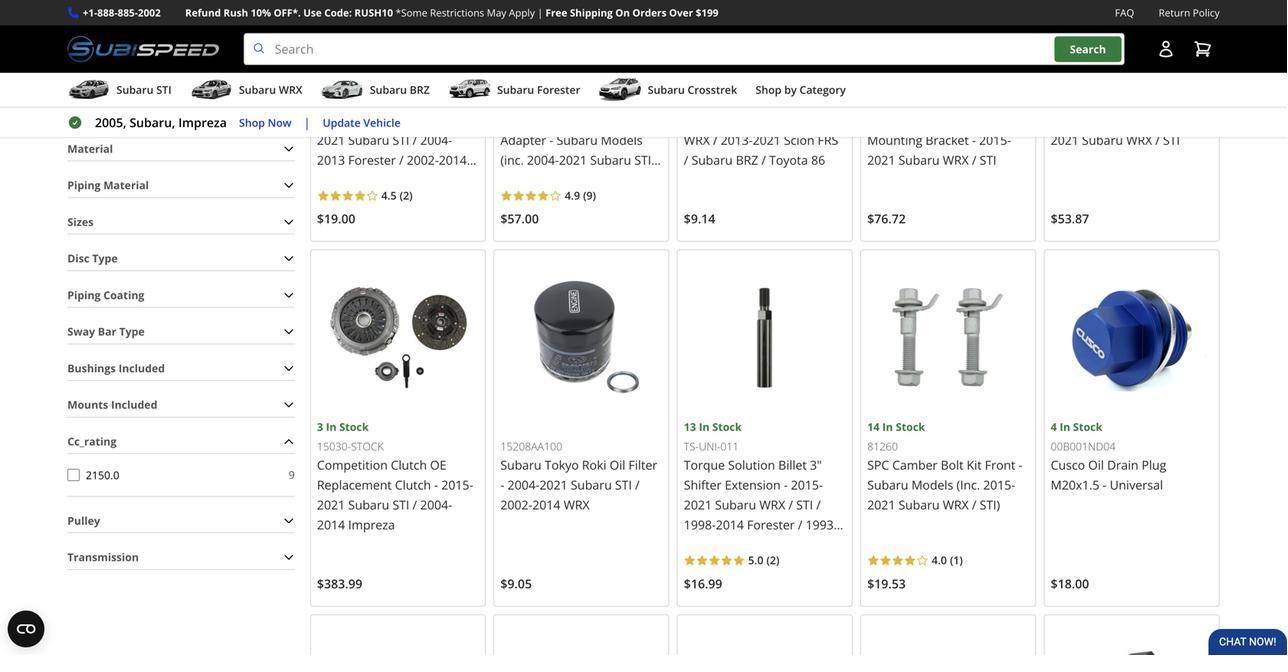Task type: describe. For each thing, give the bounding box(es) containing it.
3inch
[[577, 112, 608, 128]]

ts-
[[684, 439, 699, 454]]

2004- inside 50 in stock 028001 grimmspeed turbo to downpipe gasket - 2015- 2021 subaru sti / 2004- 2013 forester / 2002-2014 impreza
[[421, 132, 453, 148]]

2021 inside 14 in stock 81260 spc camber bolt kit front - subaru models (inc. 2015- 2021 subaru wrx / sti)
[[868, 497, 896, 513]]

$383.99
[[317, 576, 363, 592]]

search input field
[[244, 33, 1125, 65]]

/ inside 15208aa100 subaru tokyo roki oil filter - 2004-2021 subaru sti / 2002-2014 wrx
[[636, 477, 640, 493]]

2 vertical spatial 2013-
[[754, 557, 786, 573]]

in up hella
[[883, 55, 894, 69]]

filter
[[629, 457, 658, 474]]

subispeed logo image
[[67, 33, 219, 65]]

2015- inside 14 in stock 81260 spc camber bolt kit front - subaru models (inc. 2015- 2021 subaru wrx / sti)
[[984, 477, 1016, 493]]

brz inside 12 in stock 44022aa123 subaru / toyota oem donut gasket - 2015-2021 subaru wrx / 2013-2021 scion frs / subaru brz / toyota 86
[[736, 152, 759, 168]]

subaru up subaru,
[[117, 83, 154, 97]]

2004- inside 50 in stock 077046 grimmspeed stock downpipe to 3inch exhaust adapter - subaru models (inc. 2004-2021 subaru sti / 2002-2014 wrx)
[[527, 152, 559, 168]]

0 vertical spatial material
[[67, 141, 113, 156]]

sway bar type
[[67, 324, 145, 339]]

front
[[986, 457, 1016, 474]]

sway
[[67, 324, 95, 339]]

over
[[670, 6, 694, 20]]

stock for competition clutch oe replacement clutch - 2015- 2021 subaru sti / 2004- 2014 impreza
[[340, 420, 369, 434]]

wrx inside 12 in stock 44022aa123 subaru / toyota oem donut gasket - 2015-2021 subaru wrx / 2013-2021 scion frs / subaru brz / toyota 86
[[684, 132, 710, 148]]

stock for cusco oil drain plug m20x1.5 - universal
[[1074, 420, 1103, 434]]

subaru down 15208aa100
[[501, 457, 542, 474]]

competition
[[317, 457, 388, 474]]

stock for spc camber bolt kit front - subaru models (inc. 2015- 2021 subaru wrx / sti)
[[896, 420, 926, 434]]

horns
[[900, 92, 935, 108]]

gasket inside 12 in stock 44022aa123 subaru / toyota oem donut gasket - 2015-2021 subaru wrx / 2013-2021 scion frs / subaru brz / toyota 86
[[684, 112, 724, 128]]

lines
[[1088, 112, 1118, 128]]

fr-
[[718, 557, 736, 573]]

0 horizontal spatial 9
[[289, 468, 295, 482]]

2015- inside 3 in stock 15030-stock competition clutch oe replacement clutch - 2015- 2021 subaru sti / 2004- 2014 impreza
[[442, 477, 474, 493]]

in for grimmspeed turbo to downpipe gasket - 2015- 2021 subaru sti / 2004- 2013 forester / 2002-2014 impreza
[[332, 55, 343, 69]]

$16.99
[[684, 576, 723, 592]]

scion inside '13 in stock ts-uni-011 torque solution billet 3" shifter extension - 2015- 2021 subaru wrx / sti / 1998-2014 forester / 1993- 2014 impreza / 2013-2016 scion fr-s / 2013-2020 subaru brz / 2017-2019 toyota 86'
[[684, 557, 715, 573]]

( for 2014
[[400, 188, 403, 203]]

- inside 12 in stock 44022aa123 subaru / toyota oem donut gasket - 2015-2021 subaru wrx / 2013-2021 scion frs / subaru brz / toyota 86
[[727, 112, 731, 128]]

subaru forester
[[498, 83, 581, 97]]

off*.
[[274, 6, 301, 20]]

subaru up wrx)
[[591, 152, 632, 168]]

by
[[785, 83, 797, 97]]

13
[[684, 420, 697, 434]]

$19.53
[[868, 576, 906, 592]]

028001
[[317, 74, 354, 89]]

subaru sti
[[117, 83, 172, 97]]

bushings
[[67, 361, 116, 376]]

2 for forester
[[403, 188, 409, 203]]

kit
[[967, 457, 982, 474]]

subaru / toyota oem donut  gasket - 2015-2021 subaru wrx / 2013-2021 scion frs / subaru brz / toyota 86 image
[[684, 0, 846, 54]]

wrx inside 14 in stock 81260 spc camber bolt kit front - subaru models (inc. 2015- 2021 subaru wrx / sti)
[[943, 497, 969, 513]]

2150.0
[[86, 468, 119, 482]]

( for 1998-
[[767, 553, 770, 568]]

50 in stock 077046 grimmspeed stock downpipe to 3inch exhaust adapter - subaru models (inc. 2004-2021 subaru sti / 2002-2014 wrx)
[[501, 55, 659, 188]]

/ inside 14 in stock 81260 spc camber bolt kit front - subaru models (inc. 2015- 2021 subaru wrx / sti)
[[973, 497, 977, 513]]

50 for grimmspeed turbo to downpipe gasket - 2015- 2021 subaru sti / 2004- 2013 forester / 2002-2014 impreza
[[317, 55, 330, 69]]

bar
[[98, 324, 117, 339]]

0 vertical spatial 9
[[587, 188, 593, 203]]

2014 inside 15208aa100 subaru tokyo roki oil filter - 2004-2021 subaru sti / 2002-2014 wrx
[[533, 497, 561, 513]]

grimmspeed for to
[[501, 92, 576, 108]]

a subaru wrx thumbnail image image
[[190, 78, 233, 101]]

$9.05
[[501, 576, 532, 592]]

- inside 3 in stock 15030-stock competition clutch oe replacement clutch - 2015- 2021 subaru sti / 2004- 2014 impreza
[[434, 477, 438, 493]]

bushings included
[[67, 361, 165, 376]]

subaru down fr-
[[684, 577, 725, 593]]

0 vertical spatial clutch
[[391, 457, 427, 474]]

category
[[800, 83, 846, 97]]

2015- inside '13 in stock ts-uni-011 torque solution billet 3" shifter extension - 2015- 2021 subaru wrx / sti / 1998-2014 forester / 1993- 2014 impreza / 2013-2016 scion fr-s / 2013-2020 subaru brz / 2017-2019 toyota 86'
[[791, 477, 823, 493]]

pulley
[[67, 514, 100, 528]]

wrx inside '13 in stock ts-uni-011 torque solution billet 3" shifter extension - 2015- 2021 subaru wrx / sti / 1998-2014 forester / 1993- 2014 impreza / 2013-2016 scion fr-s / 2013-2020 subaru brz / 2017-2019 toyota 86'
[[760, 497, 786, 513]]

5.0
[[749, 553, 764, 568]]

2004- inside 15208aa100 subaru tokyo roki oil filter - 2004-2021 subaru sti / 2002-2014 wrx
[[508, 477, 540, 493]]

$199
[[696, 6, 719, 20]]

2150.0 button
[[67, 469, 80, 481]]

( for 2002-
[[583, 188, 587, 203]]

toyota inside '13 in stock ts-uni-011 torque solution billet 3" shifter extension - 2015- 2021 subaru wrx / sti / 1998-2014 forester / 1993- 2014 impreza / 2013-2016 scion fr-s / 2013-2020 subaru brz / 2017-2019 toyota 86'
[[684, 597, 723, 613]]

subaru inside 3 in stock 15030-stock competition clutch oe replacement clutch - 2015- 2021 subaru sti / 2004- 2014 impreza
[[348, 497, 390, 513]]

00b001nd04
[[1051, 439, 1116, 454]]

sizes button
[[67, 210, 295, 234]]

piping for piping material
[[67, 178, 101, 193]]

stock for subaru / toyota oem donut gasket - 2015-2021 subaru wrx / 2013-2021 scion frs / subaru brz / toyota 86
[[713, 55, 742, 69]]

077046
[[501, 74, 538, 89]]

3"
[[811, 457, 822, 474]]

4.0 ( 1 )
[[932, 553, 964, 568]]

hella horns with grimmspeed brotie mounting bracket  - 2015- 2021 subaru wrx / sti
[[868, 92, 1012, 168]]

code:
[[325, 6, 352, 20]]

) for 2014
[[409, 188, 413, 203]]

1 vertical spatial toyota
[[770, 152, 809, 168]]

sway bar type button
[[67, 320, 295, 344]]

subaru up $9.14
[[692, 152, 733, 168]]

1 vertical spatial material
[[103, 178, 149, 193]]

/ inside stoptech stainless steel brake lines (front) - 2015- 2021 subaru wrx / sti
[[1156, 132, 1161, 148]]

888-
[[97, 6, 118, 20]]

in for torque solution billet 3" shifter extension - 2015- 2021 subaru wrx / sti / 1998-2014 forester / 1993- 2014 impreza / 2013-2016 scion fr-s / 2013-2020 subaru brz / 2017-2019 toyota 86
[[699, 420, 710, 434]]

oil inside 4 in stock 00b001nd04 cusco oil drain plug m20x1.5 - universal
[[1089, 457, 1105, 474]]

subaru down extension
[[716, 497, 757, 513]]

( right 4.0 at the right bottom of page
[[951, 553, 954, 568]]

rush
[[224, 6, 248, 20]]

4
[[1051, 420, 1058, 434]]

subaru down spc on the right
[[868, 477, 909, 493]]

update vehicle button
[[323, 114, 401, 131]]

on
[[616, 6, 630, 20]]

885-
[[118, 6, 138, 20]]

2002- inside 15208aa100 subaru tokyo roki oil filter - 2004-2021 subaru sti / 2002-2014 wrx
[[501, 497, 533, 513]]

piping material button
[[67, 174, 295, 197]]

drain
[[1108, 457, 1139, 474]]

(inc.
[[501, 152, 524, 168]]

shop for shop now
[[239, 115, 265, 130]]

4.5 ( 2 )
[[382, 188, 413, 203]]

1 vertical spatial |
[[304, 114, 311, 131]]

grimmspeed stock downpipe to 3inch exhaust adapter - subaru models (inc. 2004-2021 subaru sti / 2002-2014 wrx) image
[[501, 0, 663, 54]]

adapter
[[501, 132, 547, 148]]

(front)
[[1121, 112, 1159, 128]]

sti inside 3 in stock 15030-stock competition clutch oe replacement clutch - 2015- 2021 subaru sti / 2004- 2014 impreza
[[393, 497, 410, 513]]

sti inside stoptech stainless steel brake lines (front) - 2015- 2021 subaru wrx / sti
[[1164, 132, 1181, 148]]

50 in stock 028001 grimmspeed turbo to downpipe gasket - 2015- 2021 subaru sti / 2004- 2013 forester / 2002-2014 impreza
[[317, 55, 467, 188]]

mounts included
[[67, 398, 158, 412]]

2013- inside 12 in stock 44022aa123 subaru / toyota oem donut gasket - 2015-2021 subaru wrx / 2013-2021 scion frs / subaru brz / toyota 86
[[721, 132, 753, 148]]

sti inside '13 in stock ts-uni-011 torque solution billet 3" shifter extension - 2015- 2021 subaru wrx / sti / 1998-2014 forester / 1993- 2014 impreza / 2013-2016 scion fr-s / 2013-2020 subaru brz / 2017-2019 toyota 86'
[[797, 497, 814, 513]]

exhaust
[[611, 112, 657, 128]]

$57.00
[[501, 211, 539, 227]]

cusco
[[1051, 457, 1086, 474]]

forester inside 50 in stock 028001 grimmspeed turbo to downpipe gasket - 2015- 2021 subaru sti / 2004- 2013 forester / 2002-2014 impreza
[[348, 152, 396, 168]]

$53.87
[[1051, 211, 1090, 227]]

2014 up fr-
[[716, 517, 744, 533]]

impreza inside 50 in stock 028001 grimmspeed turbo to downpipe gasket - 2015- 2021 subaru sti / 2004- 2013 forester / 2002-2014 impreza
[[317, 172, 364, 188]]

return policy link
[[1159, 5, 1220, 21]]

in for competition clutch oe replacement clutch - 2015- 2021 subaru sti / 2004- 2014 impreza
[[326, 420, 337, 434]]

2002- inside 50 in stock 028001 grimmspeed turbo to downpipe gasket - 2015- 2021 subaru sti / 2004- 2013 forester / 2002-2014 impreza
[[407, 152, 439, 168]]

stock for grimmspeed stock downpipe to 3inch exhaust adapter - subaru models (inc. 2004-2021 subaru sti / 2002-2014 wrx)
[[529, 55, 559, 69]]

camber
[[893, 457, 938, 474]]

/ inside hella horns with grimmspeed brotie mounting bracket  - 2015- 2021 subaru wrx / sti
[[973, 152, 977, 168]]

in for cusco oil drain plug m20x1.5 - universal
[[1060, 420, 1071, 434]]

+1-
[[83, 6, 97, 20]]

1
[[954, 553, 960, 568]]

included for mounts included
[[111, 398, 158, 412]]

models inside 14 in stock 81260 spc camber bolt kit front - subaru models (inc. 2015- 2021 subaru wrx / sti)
[[912, 477, 954, 493]]

subaru down 12
[[648, 83, 685, 97]]

$19.00
[[317, 211, 356, 227]]

81260
[[868, 439, 899, 454]]

86 inside '13 in stock ts-uni-011 torque solution billet 3" shifter extension - 2015- 2021 subaru wrx / sti / 1998-2014 forester / 1993- 2014 impreza / 2013-2016 scion fr-s / 2013-2020 subaru brz / 2017-2019 toyota 86'
[[726, 597, 740, 613]]

sti inside 50 in stock 028001 grimmspeed turbo to downpipe gasket - 2015- 2021 subaru sti / 2004- 2013 forester / 2002-2014 impreza
[[393, 132, 410, 148]]

sti inside dropdown button
[[156, 83, 172, 97]]

coating
[[103, 288, 144, 302]]

scion inside 12 in stock 44022aa123 subaru / toyota oem donut gasket - 2015-2021 subaru wrx / 2013-2021 scion frs / subaru brz / toyota 86
[[784, 132, 815, 148]]

a subaru brz thumbnail image image
[[321, 78, 364, 101]]

- inside 4 in stock 00b001nd04 cusco oil drain plug m20x1.5 - universal
[[1103, 477, 1107, 493]]

2014 inside 50 in stock 028001 grimmspeed turbo to downpipe gasket - 2015- 2021 subaru sti / 2004- 2013 forester / 2002-2014 impreza
[[439, 152, 467, 168]]

2019
[[794, 577, 822, 593]]

torque solution turbo oil feed line kit - 2015-2021 subaru sti / 1998-2013 forester / 1993-2014 impreza image
[[684, 622, 846, 655]]

forester inside '13 in stock ts-uni-011 torque solution billet 3" shifter extension - 2015- 2021 subaru wrx / sti / 1998-2014 forester / 1993- 2014 impreza / 2013-2016 scion fr-s / 2013-2020 subaru brz / 2017-2019 toyota 86'
[[748, 517, 795, 533]]

/ inside 50 in stock 077046 grimmspeed stock downpipe to 3inch exhaust adapter - subaru models (inc. 2004-2021 subaru sti / 2002-2014 wrx)
[[655, 152, 659, 168]]

in for subaru / toyota oem donut gasket - 2015-2021 subaru wrx / 2013-2021 scion frs / subaru brz / toyota 86
[[699, 55, 710, 69]]

shop by category button
[[756, 76, 846, 107]]

14 in stock 81260 spc camber bolt kit front - subaru models (inc. 2015- 2021 subaru wrx / sti)
[[868, 420, 1023, 513]]

downpipe inside 50 in stock 028001 grimmspeed turbo to downpipe gasket - 2015- 2021 subaru sti / 2004- 2013 forester / 2002-2014 impreza
[[317, 112, 376, 128]]

stoptech stainless steel brake lines (front) - 2015-2021 subaru wrx / sti image
[[1051, 0, 1214, 54]]

bracket
[[926, 132, 970, 148]]

plug
[[1142, 457, 1167, 474]]

- inside 14 in stock 81260 spc camber bolt kit front - subaru models (inc. 2015- 2021 subaru wrx / sti)
[[1019, 457, 1023, 474]]

$9.14
[[684, 211, 716, 227]]

subaru inside dropdown button
[[239, 83, 276, 97]]

disc type
[[67, 251, 118, 266]]

update vehicle
[[323, 115, 401, 130]]

subaru down 3inch
[[557, 132, 598, 148]]

) for 1998-
[[777, 553, 780, 568]]

in for grimmspeed stock downpipe to 3inch exhaust adapter - subaru models (inc. 2004-2021 subaru sti / 2002-2014 wrx)
[[516, 55, 526, 69]]

competition clutch oe replacement clutch - 2015-2021 subaru sti / 2004-2014 impreza image
[[317, 257, 479, 419]]

subaru inside 50 in stock 028001 grimmspeed turbo to downpipe gasket - 2015- 2021 subaru sti / 2004- 2013 forester / 2002-2014 impreza
[[348, 132, 390, 148]]

subaru brz button
[[321, 76, 430, 107]]

0 vertical spatial |
[[538, 6, 543, 20]]

subaru right a subaru forester thumbnail image
[[498, 83, 535, 97]]

2014 down 1998-
[[684, 537, 712, 553]]

grimmspeed
[[868, 112, 942, 128]]

subaru wrx
[[239, 83, 303, 97]]

stock up 3inch
[[579, 92, 610, 108]]

downpipe inside 50 in stock 077046 grimmspeed stock downpipe to 3inch exhaust adapter - subaru models (inc. 2004-2021 subaru sti / 2002-2014 wrx)
[[501, 112, 559, 128]]

wrx inside 15208aa100 subaru tokyo roki oil filter - 2004-2021 subaru sti / 2002-2014 wrx
[[564, 497, 590, 513]]

- inside '13 in stock ts-uni-011 torque solution billet 3" shifter extension - 2015- 2021 subaru wrx / sti / 1998-2014 forester / 1993- 2014 impreza / 2013-2016 scion fr-s / 2013-2020 subaru brz / 2017-2019 toyota 86'
[[784, 477, 788, 493]]

brake
[[1051, 112, 1085, 128]]

2020
[[786, 557, 814, 573]]



Task type: vqa. For each thing, say whether or not it's contained in the screenshot.
Add to Cart button
no



Task type: locate. For each thing, give the bounding box(es) containing it.
in inside 50 in stock 028001 grimmspeed turbo to downpipe gasket - 2015- 2021 subaru sti / 2004- 2013 forester / 2002-2014 impreza
[[332, 55, 343, 69]]

wrx down (inc.
[[943, 497, 969, 513]]

in inside 3 in stock 15030-stock competition clutch oe replacement clutch - 2015- 2021 subaru sti / 2004- 2014 impreza
[[326, 420, 337, 434]]

1 vertical spatial 9
[[289, 468, 295, 482]]

to left 3inch
[[562, 112, 574, 128]]

1 horizontal spatial |
[[538, 6, 543, 20]]

2 oil from the left
[[1089, 457, 1105, 474]]

50 for grimmspeed stock downpipe to 3inch exhaust adapter - subaru models (inc. 2004-2021 subaru sti / 2002-2014 wrx)
[[501, 55, 513, 69]]

0 vertical spatial toyota
[[736, 92, 775, 108]]

universal
[[1111, 477, 1164, 493]]

50 up 028001
[[317, 55, 330, 69]]

2021 inside 50 in stock 077046 grimmspeed stock downpipe to 3inch exhaust adapter - subaru models (inc. 2004-2021 subaru sti / 2002-2014 wrx)
[[559, 152, 587, 168]]

1 gasket from the left
[[379, 112, 418, 128]]

1 vertical spatial 2013-
[[773, 537, 805, 553]]

search
[[1071, 42, 1107, 56]]

stock inside 4 in stock 00b001nd04 cusco oil drain plug m20x1.5 - universal
[[1074, 420, 1103, 434]]

50 up hella
[[868, 55, 880, 69]]

roki
[[582, 457, 607, 474]]

2013- up the 2017-
[[754, 557, 786, 573]]

( right 4.9 at top left
[[583, 188, 587, 203]]

stock inside 12 in stock 44022aa123 subaru / toyota oem donut gasket - 2015-2021 subaru wrx / 2013-2021 scion frs / subaru brz / toyota 86
[[713, 55, 742, 69]]

subaru down donut at the right top of the page
[[797, 112, 838, 128]]

subaru down 44022aa123
[[684, 92, 725, 108]]

wrx down bracket on the right top
[[943, 152, 969, 168]]

uni-
[[699, 439, 721, 454]]

0 horizontal spatial 50
[[317, 55, 330, 69]]

button image
[[1158, 40, 1176, 58]]

50 in stock
[[868, 55, 926, 69]]

0 vertical spatial scion
[[784, 132, 815, 148]]

1 vertical spatial clutch
[[395, 477, 431, 493]]

- inside 15208aa100 subaru tokyo roki oil filter - 2004-2021 subaru sti / 2002-2014 wrx
[[501, 477, 505, 493]]

impreza inside 3 in stock 15030-stock competition clutch oe replacement clutch - 2015- 2021 subaru sti / 2004- 2014 impreza
[[348, 517, 395, 533]]

grimmspeed inside 50 in stock 028001 grimmspeed turbo to downpipe gasket - 2015- 2021 subaru sti / 2004- 2013 forester / 2002-2014 impreza
[[317, 92, 392, 108]]

grimmspeed down 077046
[[501, 92, 576, 108]]

subaru,
[[130, 114, 175, 131]]

) left 2020
[[777, 553, 780, 568]]

- inside hella horns with grimmspeed brotie mounting bracket  - 2015- 2021 subaru wrx / sti
[[973, 132, 977, 148]]

1 vertical spatial forester
[[348, 152, 396, 168]]

0 horizontal spatial scion
[[684, 557, 715, 573]]

50 up 077046
[[501, 55, 513, 69]]

return
[[1159, 6, 1191, 20]]

grimmspeed inside 50 in stock 077046 grimmspeed stock downpipe to 3inch exhaust adapter - subaru models (inc. 2004-2021 subaru sti / 2002-2014 wrx)
[[501, 92, 576, 108]]

shop left by
[[756, 83, 782, 97]]

2014 inside 3 in stock 15030-stock competition clutch oe replacement clutch - 2015- 2021 subaru sti / 2004- 2014 impreza
[[317, 517, 345, 533]]

) right 4.0 at the right bottom of page
[[960, 553, 964, 568]]

in right 4
[[1060, 420, 1071, 434]]

2002- inside 50 in stock 077046 grimmspeed stock downpipe to 3inch exhaust adapter - subaru models (inc. 2004-2021 subaru sti / 2002-2014 wrx)
[[501, 172, 533, 188]]

billet
[[779, 457, 807, 474]]

vehicle
[[364, 115, 401, 130]]

1 horizontal spatial grimmspeed
[[501, 92, 576, 108]]

disc type button
[[67, 247, 295, 271]]

stock for grimmspeed turbo to downpipe gasket - 2015- 2021 subaru sti / 2004- 2013 forester / 2002-2014 impreza
[[346, 55, 375, 69]]

sti
[[156, 83, 172, 97], [393, 132, 410, 148], [1164, 132, 1181, 148], [635, 152, 652, 168], [980, 152, 997, 168], [615, 477, 632, 493], [393, 497, 410, 513], [797, 497, 814, 513]]

brz
[[410, 83, 430, 97], [736, 152, 759, 168], [729, 577, 751, 593]]

12 in stock 44022aa123 subaru / toyota oem donut gasket - 2015-2021 subaru wrx / 2013-2021 scion frs / subaru brz / toyota 86
[[684, 55, 845, 168]]

shipping
[[570, 6, 613, 20]]

piping coating button
[[67, 284, 295, 307]]

2015- down "brotie"
[[980, 132, 1012, 148]]

2014 inside 50 in stock 077046 grimmspeed stock downpipe to 3inch exhaust adapter - subaru models (inc. 2004-2021 subaru sti / 2002-2014 wrx)
[[533, 172, 561, 188]]

torque solution billet 3" shifter extension - 2015-2021 subaru wrx / sti / 1998-2014 forester / 1993-2014 impreza / 2013-2016 scion fr-s / 2013-2020 subaru brz / 2017-2019 toyota 86 image
[[684, 257, 846, 419]]

steel
[[1161, 92, 1189, 108]]

0 vertical spatial type
[[92, 251, 118, 266]]

models down the camber
[[912, 477, 954, 493]]

2002- down "(inc."
[[501, 172, 533, 188]]

refund rush 10% off*. use code: rush10 *some restrictions may apply | free shipping on orders over $199
[[185, 6, 719, 20]]

1 vertical spatial type
[[119, 324, 145, 339]]

clutch down oe
[[395, 477, 431, 493]]

/ inside 3 in stock 15030-stock competition clutch oe replacement clutch - 2015- 2021 subaru sti / 2004- 2014 impreza
[[413, 497, 417, 513]]

in inside '13 in stock ts-uni-011 torque solution billet 3" shifter extension - 2015- 2021 subaru wrx / sti / 1998-2014 forester / 1993- 2014 impreza / 2013-2016 scion fr-s / 2013-2020 subaru brz / 2017-2019 toyota 86'
[[699, 420, 710, 434]]

wrx down subaru crosstrek
[[684, 132, 710, 148]]

0 vertical spatial models
[[601, 132, 643, 148]]

subaru down roki
[[571, 477, 612, 493]]

grimmspeed for downpipe
[[317, 92, 392, 108]]

0 vertical spatial to
[[433, 92, 445, 108]]

*some
[[396, 6, 428, 20]]

oil
[[610, 457, 626, 474], [1089, 457, 1105, 474]]

1 vertical spatial 2002-
[[501, 172, 533, 188]]

4.0
[[932, 553, 948, 568]]

0 horizontal spatial |
[[304, 114, 311, 131]]

2004- down adapter
[[527, 152, 559, 168]]

0 horizontal spatial models
[[601, 132, 643, 148]]

piping for piping coating
[[67, 288, 101, 302]]

- down 15208aa100
[[501, 477, 505, 493]]

2 horizontal spatial forester
[[748, 517, 795, 533]]

2015- inside 50 in stock 028001 grimmspeed turbo to downpipe gasket - 2015- 2021 subaru sti / 2004- 2013 forester / 2002-2014 impreza
[[428, 112, 460, 128]]

) right 4.9 at top left
[[593, 188, 596, 203]]

oil right roki
[[610, 457, 626, 474]]

4.5
[[382, 188, 397, 203]]

1 vertical spatial to
[[562, 112, 574, 128]]

3
[[317, 420, 323, 434]]

downpipe down a subaru brz thumbnail image
[[317, 112, 376, 128]]

scion up $16.99
[[684, 557, 715, 573]]

material button
[[67, 137, 295, 161]]

with
[[938, 92, 963, 108]]

stock up subaru forester
[[529, 55, 559, 69]]

50 inside 50 in stock 028001 grimmspeed turbo to downpipe gasket - 2015- 2021 subaru sti / 2004- 2013 forester / 2002-2014 impreza
[[317, 55, 330, 69]]

crosstrek
[[688, 83, 738, 97]]

subaru down mounting
[[899, 152, 940, 168]]

2014 left 4.9 at top left
[[533, 172, 561, 188]]

50 inside 50 in stock 077046 grimmspeed stock downpipe to 3inch exhaust adapter - subaru models (inc. 2004-2021 subaru sti / 2002-2014 wrx)
[[501, 55, 513, 69]]

stock inside '13 in stock ts-uni-011 torque solution billet 3" shifter extension - 2015- 2021 subaru wrx / sti / 1998-2014 forester / 1993- 2014 impreza / 2013-2016 scion fr-s / 2013-2020 subaru brz / 2017-2019 toyota 86'
[[713, 420, 742, 434]]

impreza up s
[[716, 537, 762, 553]]

in right 14
[[883, 420, 894, 434]]

|
[[538, 6, 543, 20], [304, 114, 311, 131]]

- right m20x1.5
[[1103, 477, 1107, 493]]

brz inside '13 in stock ts-uni-011 torque solution billet 3" shifter extension - 2015- 2021 subaru wrx / sti / 1998-2014 forester / 1993- 2014 impreza / 2013-2016 scion fr-s / 2013-2020 subaru brz / 2017-2019 toyota 86'
[[729, 577, 751, 593]]

- down crosstrek at the right top of page
[[727, 112, 731, 128]]

cc_rating
[[67, 434, 117, 449]]

in right 13
[[699, 420, 710, 434]]

to inside 50 in stock 028001 grimmspeed turbo to downpipe gasket - 2015- 2021 subaru sti / 2004- 2013 forester / 2002-2014 impreza
[[433, 92, 445, 108]]

grimmspeed turbo to downpipe gasket - 2015-2021 subaru sti / 2004-2013 forester / 2002-2014 impreza image
[[317, 0, 479, 54]]

- down "brotie"
[[973, 132, 977, 148]]

subaru inside hella horns with grimmspeed brotie mounting bracket  - 2015- 2021 subaru wrx / sti
[[899, 152, 940, 168]]

stock up 81260
[[896, 420, 926, 434]]

2
[[403, 188, 409, 203], [770, 553, 777, 568]]

- down oe
[[434, 477, 438, 493]]

impreza down a subaru wrx thumbnail image
[[179, 114, 227, 131]]

stock up horns
[[896, 55, 926, 69]]

1 horizontal spatial downpipe
[[501, 112, 559, 128]]

2021 inside hella horns with grimmspeed brotie mounting bracket  - 2015- 2021 subaru wrx / sti
[[868, 152, 896, 168]]

44022aa123
[[684, 74, 746, 89]]

piping inside dropdown button
[[67, 178, 101, 193]]

spc camber bolt kit front - subaru models (inc. 2015-2021 subaru wrx / sti) image
[[868, 257, 1030, 419]]

subaru crosstrek button
[[599, 76, 738, 107]]

disc
[[67, 251, 90, 266]]

to inside 50 in stock 077046 grimmspeed stock downpipe to 3inch exhaust adapter - subaru models (inc. 2004-2021 subaru sti / 2002-2014 wrx)
[[562, 112, 574, 128]]

- down billet
[[784, 477, 788, 493]]

stoptech
[[1051, 92, 1104, 108]]

1 vertical spatial brz
[[736, 152, 759, 168]]

- right adapter
[[550, 132, 554, 148]]

subaru up shop now
[[239, 83, 276, 97]]

- inside stoptech stainless steel brake lines (front) - 2015- 2021 subaru wrx / sti
[[1162, 112, 1166, 128]]

1 vertical spatial included
[[111, 398, 158, 412]]

in for spc camber bolt kit front - subaru models (inc. 2015- 2021 subaru wrx / sti)
[[883, 420, 894, 434]]

2 grimmspeed from the left
[[501, 92, 576, 108]]

spc
[[868, 457, 890, 474]]

2013- down crosstrek at the right top of page
[[721, 132, 753, 148]]

4.9 ( 9 )
[[565, 188, 596, 203]]

included down bushings included
[[111, 398, 158, 412]]

hella horns with grimmspeed brotie mounting bracket  - 2015-2021 subaru wrx / sti image
[[868, 0, 1030, 54]]

cc_rating button
[[67, 430, 295, 454]]

gasket inside 50 in stock 028001 grimmspeed turbo to downpipe gasket - 2015- 2021 subaru sti / 2004- 2013 forester / 2002-2014 impreza
[[379, 112, 418, 128]]

models inside 50 in stock 077046 grimmspeed stock downpipe to 3inch exhaust adapter - subaru models (inc. 2004-2021 subaru sti / 2002-2014 wrx)
[[601, 132, 643, 148]]

1 vertical spatial 2
[[770, 553, 777, 568]]

1998-
[[684, 517, 716, 533]]

stock inside 14 in stock 81260 spc camber bolt kit front - subaru models (inc. 2015- 2021 subaru wrx / sti)
[[896, 420, 926, 434]]

1 vertical spatial shop
[[239, 115, 265, 130]]

2015- down steel
[[1169, 112, 1201, 128]]

1 horizontal spatial type
[[119, 324, 145, 339]]

- inside 50 in stock 077046 grimmspeed stock downpipe to 3inch exhaust adapter - subaru models (inc. 2004-2021 subaru sti / 2002-2014 wrx)
[[550, 132, 554, 148]]

2004- down 15208aa100
[[508, 477, 540, 493]]

0 vertical spatial piping
[[67, 178, 101, 193]]

0 horizontal spatial forester
[[348, 152, 396, 168]]

a subaru sti thumbnail image image
[[67, 78, 110, 101]]

torque
[[684, 457, 725, 474]]

1 horizontal spatial scion
[[784, 132, 815, 148]]

mounts included button
[[67, 393, 295, 417]]

wrx inside hella horns with grimmspeed brotie mounting bracket  - 2015- 2021 subaru wrx / sti
[[943, 152, 969, 168]]

1 horizontal spatial 9
[[587, 188, 593, 203]]

stock for torque solution billet 3" shifter extension - 2015- 2021 subaru wrx / sti / 1998-2014 forester / 1993- 2014 impreza / 2013-2016 scion fr-s / 2013-2020 subaru brz / 2017-2019 toyota 86
[[713, 420, 742, 434]]

sti inside 15208aa100 subaru tokyo roki oil filter - 2004-2021 subaru sti / 2002-2014 wrx
[[615, 477, 632, 493]]

$76.72
[[868, 211, 906, 227]]

1 horizontal spatial gasket
[[684, 112, 724, 128]]

1 50 from the left
[[317, 55, 330, 69]]

toyota left oem
[[736, 92, 775, 108]]

wrx inside stoptech stainless steel brake lines (front) - 2015- 2021 subaru wrx / sti
[[1127, 132, 1153, 148]]

$18.00
[[1051, 576, 1090, 592]]

2002- up 4.5 ( 2 )
[[407, 152, 439, 168]]

011
[[721, 439, 739, 454]]

brz inside subaru brz dropdown button
[[410, 83, 430, 97]]

scion left frs
[[784, 132, 815, 148]]

2021 inside 50 in stock 028001 grimmspeed turbo to downpipe gasket - 2015- 2021 subaru sti / 2004- 2013 forester / 2002-2014 impreza
[[317, 132, 345, 148]]

2 50 from the left
[[501, 55, 513, 69]]

- down steel
[[1162, 112, 1166, 128]]

wrx
[[279, 83, 303, 97], [684, 132, 710, 148], [1127, 132, 1153, 148], [943, 152, 969, 168], [564, 497, 590, 513], [943, 497, 969, 513], [760, 497, 786, 513]]

sti inside 50 in stock 077046 grimmspeed stock downpipe to 3inch exhaust adapter - subaru models (inc. 2004-2021 subaru sti / 2002-2014 wrx)
[[635, 152, 652, 168]]

apply
[[509, 6, 535, 20]]

stock up 028001
[[346, 55, 375, 69]]

2005, subaru, impreza
[[95, 114, 227, 131]]

cusco oil drain plug m20x1.5 - universal image
[[1051, 257, 1214, 419]]

gasket down crosstrek at the right top of page
[[684, 112, 724, 128]]

1 horizontal spatial to
[[562, 112, 574, 128]]

shop now link
[[239, 114, 292, 131]]

in inside 14 in stock 81260 spc camber bolt kit front - subaru models (inc. 2015- 2021 subaru wrx / sti)
[[883, 420, 894, 434]]

2 piping from the top
[[67, 288, 101, 302]]

1993-
[[806, 517, 838, 533]]

2 right 5.0
[[770, 553, 777, 568]]

transmission button
[[67, 546, 295, 570]]

1 horizontal spatial oil
[[1089, 457, 1105, 474]]

shop for shop by category
[[756, 83, 782, 97]]

type right bar
[[119, 324, 145, 339]]

material
[[67, 141, 113, 156], [103, 178, 149, 193]]

stock inside 3 in stock 15030-stock competition clutch oe replacement clutch - 2015- 2021 subaru sti / 2004- 2014 impreza
[[340, 420, 369, 434]]

2 vertical spatial toyota
[[684, 597, 723, 613]]

wrx inside subaru wrx dropdown button
[[279, 83, 303, 97]]

stock up the 011
[[713, 420, 742, 434]]

2021 inside '13 in stock ts-uni-011 torque solution billet 3" shifter extension - 2015- 2021 subaru wrx / sti / 1998-2014 forester / 1993- 2014 impreza / 2013-2016 scion fr-s / 2013-2020 subaru brz / 2017-2019 toyota 86'
[[684, 497, 712, 513]]

2015- down turbo
[[428, 112, 460, 128]]

wrx)
[[564, 172, 594, 188]]

1 vertical spatial 86
[[726, 597, 740, 613]]

15208aa100
[[501, 439, 563, 454]]

0 vertical spatial brz
[[410, 83, 430, 97]]

4 in stock 00b001nd04 cusco oil drain plug m20x1.5 - universal
[[1051, 420, 1167, 493]]

2015- down oe
[[442, 477, 474, 493]]

2013- up 2020
[[773, 537, 805, 553]]

2 vertical spatial forester
[[748, 517, 795, 533]]

0 horizontal spatial downpipe
[[317, 112, 376, 128]]

9 right 4.9 at top left
[[587, 188, 593, 203]]

0 vertical spatial 2013-
[[721, 132, 753, 148]]

2017-
[[762, 577, 794, 593]]

1 horizontal spatial 86
[[812, 152, 826, 168]]

a subaru crosstrek thumbnail image image
[[599, 78, 642, 101]]

2 downpipe from the left
[[501, 112, 559, 128]]

wrx down (front)
[[1127, 132, 1153, 148]]

2 right the 4.5
[[403, 188, 409, 203]]

3 50 from the left
[[868, 55, 880, 69]]

2004- down oe
[[421, 497, 453, 513]]

2002
[[138, 6, 161, 20]]

15208aa100 subaru tokyo roki oil filter - 2004-2021 subaru sti / 2002-2014 wrx
[[501, 439, 658, 513]]

piping inside dropdown button
[[67, 288, 101, 302]]

86 down s
[[726, 597, 740, 613]]

included up mounts included
[[119, 361, 165, 376]]

1 vertical spatial scion
[[684, 557, 715, 573]]

sti inside hella horns with grimmspeed brotie mounting bracket  - 2015- 2021 subaru wrx / sti
[[980, 152, 997, 168]]

0 vertical spatial included
[[119, 361, 165, 376]]

2004-
[[421, 132, 453, 148], [527, 152, 559, 168], [508, 477, 540, 493], [421, 497, 453, 513]]

subaru up the vehicle
[[370, 83, 407, 97]]

1 horizontal spatial 2
[[770, 553, 777, 568]]

0 horizontal spatial 2
[[403, 188, 409, 203]]

may
[[487, 6, 507, 20]]

2 gasket from the left
[[684, 112, 724, 128]]

stock up stock
[[340, 420, 369, 434]]

mounts
[[67, 398, 108, 412]]

0 horizontal spatial shop
[[239, 115, 265, 130]]

14
[[868, 420, 880, 434]]

2004- down turbo
[[421, 132, 453, 148]]

1 piping from the top
[[67, 178, 101, 193]]

- inside 50 in stock 028001 grimmspeed turbo to downpipe gasket - 2015- 2021 subaru sti / 2004- 2013 forester / 2002-2014 impreza
[[421, 112, 425, 128]]

1 vertical spatial models
[[912, 477, 954, 493]]

1 grimmspeed from the left
[[317, 92, 392, 108]]

wrx down extension
[[760, 497, 786, 513]]

included for bushings included
[[119, 361, 165, 376]]

subaru down the camber
[[899, 497, 940, 513]]

0 horizontal spatial oil
[[610, 457, 626, 474]]

2021
[[766, 112, 794, 128], [317, 132, 345, 148], [753, 132, 781, 148], [1051, 132, 1080, 148], [559, 152, 587, 168], [868, 152, 896, 168], [540, 477, 568, 493], [317, 497, 345, 513], [868, 497, 896, 513], [684, 497, 712, 513]]

2015- inside hella horns with grimmspeed brotie mounting bracket  - 2015- 2021 subaru wrx / sti
[[980, 132, 1012, 148]]

extension
[[725, 477, 781, 493]]

impreza inside '13 in stock ts-uni-011 torque solution billet 3" shifter extension - 2015- 2021 subaru wrx / sti / 1998-2014 forester / 1993- 2014 impreza / 2013-2016 scion fr-s / 2013-2020 subaru brz / 2017-2019 toyota 86'
[[716, 537, 762, 553]]

0 horizontal spatial to
[[433, 92, 445, 108]]

stock inside 50 in stock 028001 grimmspeed turbo to downpipe gasket - 2015- 2021 subaru sti / 2004- 2013 forester / 2002-2014 impreza
[[346, 55, 375, 69]]

2014 down tokyo
[[533, 497, 561, 513]]

included inside 'dropdown button'
[[111, 398, 158, 412]]

2 vertical spatial brz
[[729, 577, 751, 593]]

0 vertical spatial 2002-
[[407, 152, 439, 168]]

shop inside "dropdown button"
[[756, 83, 782, 97]]

0 horizontal spatial grimmspeed
[[317, 92, 392, 108]]

2 horizontal spatial 50
[[868, 55, 880, 69]]

to right turbo
[[433, 92, 445, 108]]

impreza down 2013
[[317, 172, 364, 188]]

2021 inside 15208aa100 subaru tokyo roki oil filter - 2004-2021 subaru sti / 2002-2014 wrx
[[540, 477, 568, 493]]

a subaru forester thumbnail image image
[[448, 78, 491, 101]]

subaru down the lines
[[1083, 132, 1124, 148]]

2015- inside 12 in stock 44022aa123 subaru / toyota oem donut gasket - 2015-2021 subaru wrx / 2013-2021 scion frs / subaru brz / toyota 86
[[734, 112, 766, 128]]

2004- inside 3 in stock 15030-stock competition clutch oe replacement clutch - 2015- 2021 subaru sti / 2004- 2014 impreza
[[421, 497, 453, 513]]

in inside 4 in stock 00b001nd04 cusco oil drain plug m20x1.5 - universal
[[1060, 420, 1071, 434]]

in up 077046
[[516, 55, 526, 69]]

sti)
[[980, 497, 1001, 513]]

subaru brz
[[370, 83, 430, 97]]

2015- down crosstrek at the right top of page
[[734, 112, 766, 128]]

scion
[[784, 132, 815, 148], [684, 557, 715, 573]]

1 horizontal spatial shop
[[756, 83, 782, 97]]

| right now on the left top of page
[[304, 114, 311, 131]]

use
[[304, 6, 322, 20]]

2014 left "(inc."
[[439, 152, 467, 168]]

2014
[[439, 152, 467, 168], [533, 172, 561, 188], [533, 497, 561, 513], [317, 517, 345, 533], [716, 517, 744, 533], [684, 537, 712, 553]]

2015- inside stoptech stainless steel brake lines (front) - 2015- 2021 subaru wrx / sti
[[1169, 112, 1201, 128]]

- down turbo
[[421, 112, 425, 128]]

subaru tokyo roki oil filter - 2004-2021 subaru sti / 2002-2014 wrx image
[[501, 257, 663, 419]]

piping up sway
[[67, 288, 101, 302]]

86 inside 12 in stock 44022aa123 subaru / toyota oem donut gasket - 2015-2021 subaru wrx / 2013-2021 scion frs / subaru brz / toyota 86
[[812, 152, 826, 168]]

faq
[[1116, 6, 1135, 20]]

0 vertical spatial 2
[[403, 188, 409, 203]]

2 vertical spatial 2002-
[[501, 497, 533, 513]]

stock up 44022aa123
[[713, 55, 742, 69]]

update
[[323, 115, 361, 130]]

- right front
[[1019, 457, 1023, 474]]

2015- down 3"
[[791, 477, 823, 493]]

hella
[[868, 92, 897, 108]]

1 oil from the left
[[610, 457, 626, 474]]

0 vertical spatial forester
[[537, 83, 581, 97]]

1 horizontal spatial forester
[[537, 83, 581, 97]]

shop by category
[[756, 83, 846, 97]]

( right 5.0
[[767, 553, 770, 568]]

toyota down oem
[[770, 152, 809, 168]]

shop
[[756, 83, 782, 97], [239, 115, 265, 130]]

in up 028001
[[332, 55, 343, 69]]

shop inside 'link'
[[239, 115, 265, 130]]

5.0 ( 2 )
[[749, 553, 780, 568]]

0 horizontal spatial type
[[92, 251, 118, 266]]

search button
[[1055, 36, 1122, 62]]

in inside 12 in stock 44022aa123 subaru / toyota oem donut gasket - 2015-2021 subaru wrx / 2013-2021 scion frs / subaru brz / toyota 86
[[699, 55, 710, 69]]

grimmspeed turbo heat shield v2 ceramic coated - 2015-2021 subaru sti / 2004-2008 forester / 2002-2014 impreza image
[[1051, 622, 1214, 655]]

1 vertical spatial piping
[[67, 288, 101, 302]]

forester down update vehicle button
[[348, 152, 396, 168]]

1 horizontal spatial models
[[912, 477, 954, 493]]

type right disc
[[92, 251, 118, 266]]

2021 inside 3 in stock 15030-stock competition clutch oe replacement clutch - 2015- 2021 subaru sti / 2004- 2014 impreza
[[317, 497, 345, 513]]

2 for /
[[770, 553, 777, 568]]

2021 inside stoptech stainless steel brake lines (front) - 2015- 2021 subaru wrx / sti
[[1051, 132, 1080, 148]]

| left free
[[538, 6, 543, 20]]

oil inside 15208aa100 subaru tokyo roki oil filter - 2004-2021 subaru sti / 2002-2014 wrx
[[610, 457, 626, 474]]

subaru inside stoptech stainless steel brake lines (front) - 2015- 2021 subaru wrx / sti
[[1083, 132, 1124, 148]]

open widget image
[[8, 611, 44, 648]]

15030-
[[317, 439, 351, 454]]

refund
[[185, 6, 221, 20]]

0 vertical spatial 86
[[812, 152, 826, 168]]

1 downpipe from the left
[[317, 112, 376, 128]]

1 horizontal spatial 50
[[501, 55, 513, 69]]

models down exhaust
[[601, 132, 643, 148]]

0 horizontal spatial gasket
[[379, 112, 418, 128]]

0 vertical spatial shop
[[756, 83, 782, 97]]

9 left competition
[[289, 468, 295, 482]]

subaru wrx button
[[190, 76, 303, 107]]

) for 2002-
[[593, 188, 596, 203]]

0 horizontal spatial 86
[[726, 597, 740, 613]]

forester inside dropdown button
[[537, 83, 581, 97]]



